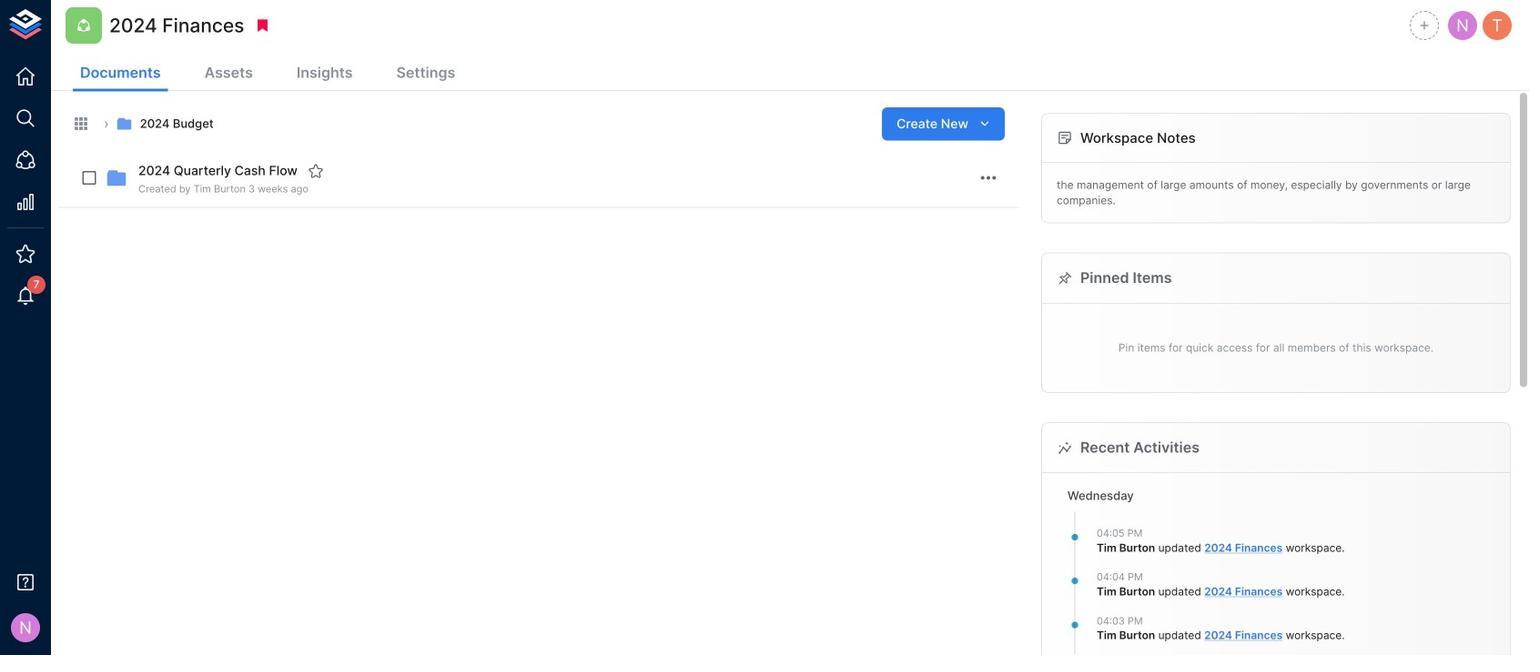 Task type: describe. For each thing, give the bounding box(es) containing it.
remove bookmark image
[[254, 17, 271, 34]]



Task type: vqa. For each thing, say whether or not it's contained in the screenshot.
the Favorite icon
yes



Task type: locate. For each thing, give the bounding box(es) containing it.
favorite image
[[308, 163, 324, 179]]



